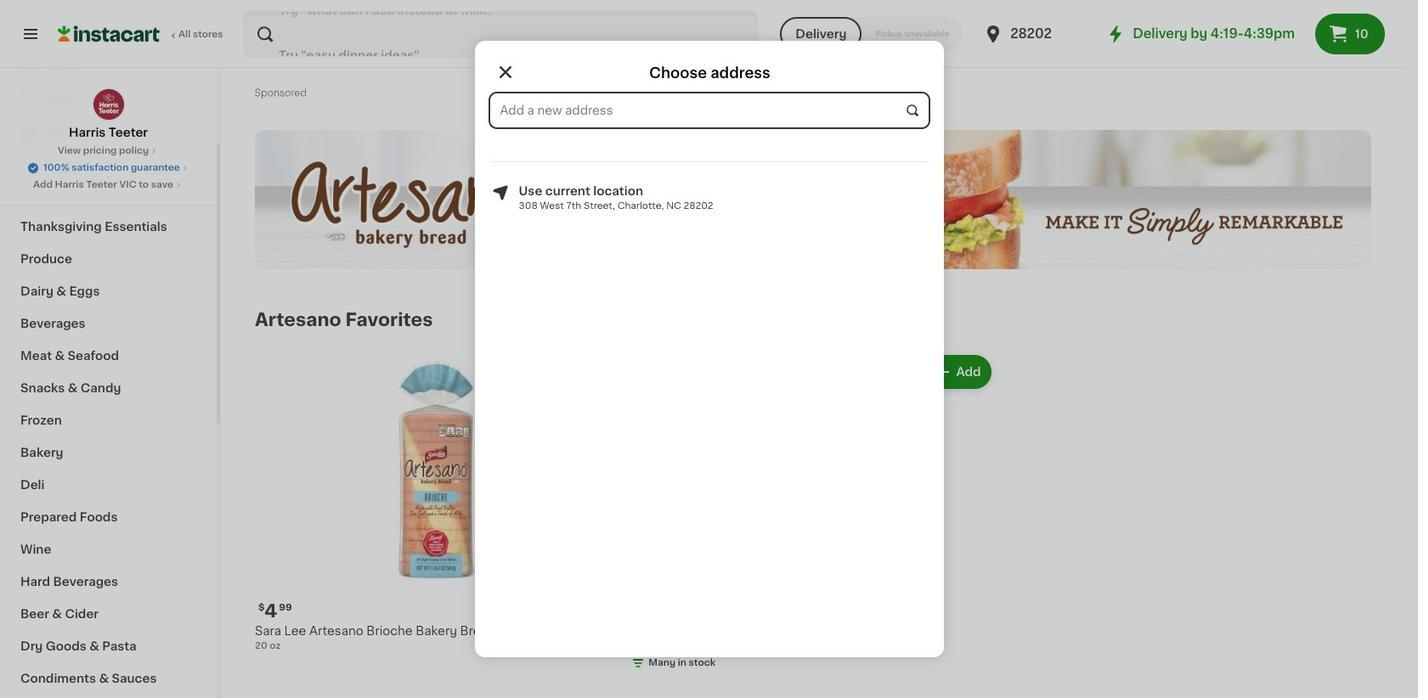 Task type: locate. For each thing, give the bounding box(es) containing it.
search address image
[[905, 103, 920, 118]]

many in stock
[[649, 659, 716, 668]]

snacks
[[20, 382, 65, 394]]

beer & cider
[[20, 609, 99, 620]]

artesano bakery bread - make it simply remarkable image
[[255, 130, 1372, 269]]

shop link
[[10, 48, 207, 82]]

& left pasta
[[89, 641, 99, 653]]

choose address
[[649, 66, 770, 80]]

0 vertical spatial 28202
[[1011, 27, 1052, 40]]

choose address dialog
[[475, 41, 944, 658]]

1 horizontal spatial bakery
[[416, 625, 457, 637]]

& left candy
[[68, 382, 78, 394]]

1 vertical spatial add
[[957, 366, 981, 378]]

harris down lists on the left top
[[55, 180, 84, 190]]

0 vertical spatial teeter
[[109, 127, 148, 139]]

delivery by 4:19-4:39pm
[[1133, 27, 1295, 40]]

1 horizontal spatial 28202
[[1011, 27, 1052, 40]]

stock
[[689, 659, 716, 668]]

4:19-
[[1211, 27, 1244, 40]]

& inside dairy & eggs link
[[56, 286, 66, 297]]

bakery down frozen
[[20, 447, 63, 459]]

cider
[[65, 609, 99, 620]]

& inside the snacks & candy link
[[68, 382, 78, 394]]

all stores
[[178, 30, 223, 39]]

0 vertical spatial bakery
[[20, 447, 63, 459]]

& inside meat & seafood 'link'
[[55, 350, 65, 362]]

many in stock link
[[632, 352, 995, 670]]

dairy & eggs
[[20, 286, 100, 297]]

delivery inside delivery button
[[796, 28, 847, 40]]

28202
[[1011, 27, 1052, 40], [684, 201, 714, 211]]

harris up 'pricing'
[[69, 127, 106, 139]]

eggs
[[69, 286, 100, 297]]

delivery for delivery
[[796, 28, 847, 40]]

beverages
[[20, 318, 85, 330], [53, 576, 118, 588]]

0 vertical spatial add
[[33, 180, 53, 190]]

candy
[[81, 382, 121, 394]]

0 horizontal spatial add
[[33, 180, 53, 190]]

dairy & eggs link
[[10, 275, 207, 308]]

harris teeter logo image
[[92, 88, 125, 121]]

favorites
[[345, 311, 433, 329]]

0 vertical spatial artesano
[[255, 311, 341, 329]]

$4.99 element
[[632, 601, 995, 623]]

1 vertical spatial artesano
[[309, 625, 364, 637]]

stores
[[193, 30, 223, 39]]

0 horizontal spatial 28202
[[684, 201, 714, 211]]

20
[[255, 642, 267, 651]]

bakery
[[20, 447, 63, 459], [416, 625, 457, 637]]

lists link
[[10, 150, 207, 184]]

add button
[[924, 357, 990, 388]]

it
[[75, 93, 83, 105]]

1 vertical spatial teeter
[[86, 180, 117, 190]]

meat
[[20, 350, 52, 362]]

harris teeter
[[69, 127, 148, 139]]

meat & seafood
[[20, 350, 119, 362]]

1 vertical spatial beverages
[[53, 576, 118, 588]]

& for beer
[[52, 609, 62, 620]]

produce
[[20, 253, 72, 265]]

vic
[[119, 180, 137, 190]]

beverages up cider
[[53, 576, 118, 588]]

&
[[56, 286, 66, 297], [55, 350, 65, 362], [68, 382, 78, 394], [52, 609, 62, 620], [89, 641, 99, 653], [99, 673, 109, 685]]

  text field
[[490, 93, 929, 127]]

add inside button
[[957, 366, 981, 378]]

view pricing policy link
[[58, 144, 159, 158]]

& left sauces
[[99, 673, 109, 685]]

in
[[678, 659, 687, 668]]

save
[[151, 180, 173, 190]]

thanksgiving essentials link
[[10, 211, 207, 243]]

beverages down dairy & eggs
[[20, 318, 85, 330]]

1 vertical spatial 28202
[[684, 201, 714, 211]]

& right beer
[[52, 609, 62, 620]]

& inside condiments & sauces link
[[99, 673, 109, 685]]

to
[[139, 180, 149, 190]]

0 horizontal spatial delivery
[[796, 28, 847, 40]]

hard beverages
[[20, 576, 118, 588]]

None search field
[[243, 10, 758, 58]]

satisfaction
[[72, 163, 129, 173]]

28202 inside popup button
[[1011, 27, 1052, 40]]

nc
[[667, 201, 681, 211]]

harris
[[69, 127, 106, 139], [55, 180, 84, 190]]

prepared
[[20, 512, 77, 524]]

& left eggs
[[56, 286, 66, 297]]

& right meat
[[55, 350, 65, 362]]

teeter inside harris teeter 'link'
[[109, 127, 148, 139]]

delivery inside delivery by 4:19-4:39pm link
[[1133, 27, 1188, 40]]

condiments & sauces link
[[10, 663, 207, 695]]

& inside beer & cider 'link'
[[52, 609, 62, 620]]

add for add
[[957, 366, 981, 378]]

teeter
[[109, 127, 148, 139], [86, 180, 117, 190]]

& for snacks
[[68, 382, 78, 394]]

delivery button
[[781, 17, 862, 51]]

meat & seafood link
[[10, 340, 207, 372]]

1 horizontal spatial add
[[957, 366, 981, 378]]

seafood
[[68, 350, 119, 362]]

4
[[265, 602, 277, 620]]

add harris teeter vic to save link
[[33, 178, 184, 192]]

1 horizontal spatial delivery
[[1133, 27, 1188, 40]]

artesano
[[255, 311, 341, 329], [309, 625, 364, 637]]

0 horizontal spatial bakery
[[20, 447, 63, 459]]

teeter down satisfaction at the left top
[[86, 180, 117, 190]]

buy it again link
[[10, 82, 207, 116]]

teeter up policy
[[109, 127, 148, 139]]

beverages link
[[10, 308, 207, 340]]

1 vertical spatial bakery
[[416, 625, 457, 637]]

dry goods & pasta
[[20, 641, 137, 653]]

bakery left bread
[[416, 625, 457, 637]]

again
[[86, 93, 120, 105]]

0 vertical spatial harris
[[69, 127, 106, 139]]



Task type: vqa. For each thing, say whether or not it's contained in the screenshot.
the topmost Harris
yes



Task type: describe. For each thing, give the bounding box(es) containing it.
use current location 308 west 7th street, charlotte, nc 28202
[[519, 185, 714, 211]]

view
[[58, 146, 81, 156]]

location
[[593, 185, 643, 197]]

delivery for delivery by 4:19-4:39pm
[[1133, 27, 1188, 40]]

thanksgiving essentials
[[20, 221, 167, 233]]

harris inside 'link'
[[69, 127, 106, 139]]

& for condiments
[[99, 673, 109, 685]]

street,
[[584, 201, 615, 211]]

artesano favorites
[[255, 311, 433, 329]]

dairy
[[20, 286, 53, 297]]

beer & cider link
[[10, 598, 207, 631]]

hard beverages link
[[10, 566, 207, 598]]

snacks & candy
[[20, 382, 121, 394]]

sara lee artesano brioche bakery bread 20 oz
[[255, 625, 496, 651]]

& for meat
[[55, 350, 65, 362]]

dry goods & pasta link
[[10, 631, 207, 663]]

hard
[[20, 576, 50, 588]]

condiments & sauces
[[20, 673, 157, 685]]

bread
[[460, 625, 496, 637]]

prepared foods link
[[10, 501, 207, 534]]

99
[[279, 603, 292, 613]]

dry
[[20, 641, 43, 653]]

& for dairy
[[56, 286, 66, 297]]

add for add harris teeter vic to save
[[33, 180, 53, 190]]

choose
[[649, 66, 707, 80]]

28202 inside use current location 308 west 7th street, charlotte, nc 28202
[[684, 201, 714, 211]]

many
[[649, 659, 676, 668]]

policy
[[119, 146, 149, 156]]

0 vertical spatial beverages
[[20, 318, 85, 330]]

frozen
[[20, 415, 62, 427]]

100% satisfaction guarantee button
[[26, 158, 190, 175]]

use
[[519, 185, 543, 197]]

harris teeter link
[[69, 88, 148, 141]]

current
[[545, 185, 591, 197]]

guarantee
[[131, 163, 180, 173]]

thanksgiving
[[20, 221, 102, 233]]

instacart logo image
[[58, 24, 160, 44]]

$ 4 99
[[258, 602, 292, 620]]

buy
[[48, 93, 72, 105]]

lists
[[48, 161, 77, 173]]

100% satisfaction guarantee
[[43, 163, 180, 173]]

brioche
[[367, 625, 413, 637]]

308
[[519, 201, 538, 211]]

wine link
[[10, 534, 207, 566]]

100%
[[43, 163, 69, 173]]

teeter inside 'add harris teeter vic to save' link
[[86, 180, 117, 190]]

deli link
[[10, 469, 207, 501]]

bakery inside sara lee artesano brioche bakery bread 20 oz
[[416, 625, 457, 637]]

bakery inside bakery link
[[20, 447, 63, 459]]

sara
[[255, 625, 281, 637]]

produce link
[[10, 243, 207, 275]]

recipes link
[[10, 116, 207, 150]]

lee
[[284, 625, 306, 637]]

recipes
[[48, 127, 98, 139]]

shop
[[48, 59, 79, 71]]

prepared foods
[[20, 512, 118, 524]]

deli
[[20, 479, 45, 491]]

sauces
[[112, 673, 157, 685]]

address
[[710, 66, 770, 80]]

  text field inside choose address dialog
[[490, 93, 929, 127]]

oz
[[270, 642, 281, 651]]

by
[[1191, 27, 1208, 40]]

frozen link
[[10, 405, 207, 437]]

1 vertical spatial harris
[[55, 180, 84, 190]]

essentials
[[105, 221, 167, 233]]

page 1 of 1 group
[[255, 352, 1372, 674]]

7th
[[566, 201, 581, 211]]

& inside 'dry goods & pasta' link
[[89, 641, 99, 653]]

pricing
[[83, 146, 117, 156]]

sponsored image
[[255, 88, 306, 98]]

bakery link
[[10, 437, 207, 469]]

view pricing policy
[[58, 146, 149, 156]]

add harris teeter vic to save
[[33, 180, 173, 190]]

pasta
[[102, 641, 137, 653]]

condiments
[[20, 673, 96, 685]]

beer
[[20, 609, 49, 620]]

service type group
[[781, 17, 963, 51]]

west
[[540, 201, 564, 211]]

artesano inside sara lee artesano brioche bakery bread 20 oz
[[309, 625, 364, 637]]

wine
[[20, 544, 51, 556]]

$
[[258, 603, 265, 613]]

10
[[1355, 28, 1369, 40]]

4:39pm
[[1244, 27, 1295, 40]]

all stores link
[[58, 10, 224, 58]]

foods
[[80, 512, 118, 524]]

all
[[178, 30, 191, 39]]

goods
[[46, 641, 86, 653]]

delivery by 4:19-4:39pm link
[[1106, 24, 1295, 44]]



